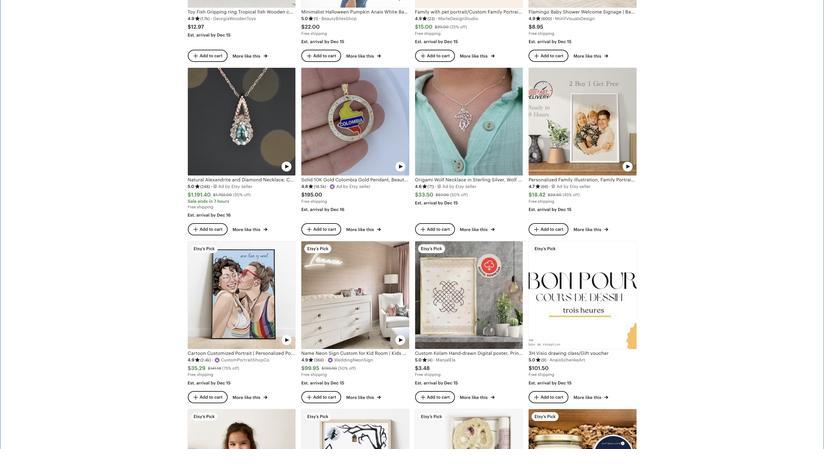 Task type: locate. For each thing, give the bounding box(es) containing it.
add to cart button down $ 101.50 free shipping
[[529, 391, 569, 403]]

est. arrival by dec 15 down $ 22.00 free shipping
[[302, 39, 345, 44]]

est. arrival by dec 16 down "$ 195.00 free shipping" at left
[[302, 207, 345, 212]]

add to cart button down $ 35.29 $ 141.18 (75% off) free shipping
[[188, 391, 228, 403]]

to for 15.00
[[437, 53, 441, 58]]

est. down 99.95
[[302, 381, 309, 386]]

4.9 up 99.95
[[302, 358, 308, 362]]

off) right (75%
[[233, 366, 239, 371]]

this for 8.95
[[594, 54, 602, 59]]

more like this link for 99.95
[[347, 394, 381, 401]]

off) inside $ 1,191.40 $ 1,702.00 (30% off) sale ends in 7 hours free shipping
[[244, 193, 251, 197]]

· right the (9) on the bottom of page
[[548, 358, 549, 362]]

more like this for 3.48
[[460, 395, 489, 400]]

to for 8.95
[[551, 53, 555, 58]]

· right (71) at top right
[[435, 184, 437, 189]]

est. down "$ 195.00 free shipping" at left
[[302, 207, 309, 212]]

dec for 99.95
[[331, 381, 339, 386]]

· right (600)
[[553, 16, 555, 21]]

est. down 18.42
[[529, 207, 537, 212]]

est. for 3.48
[[415, 381, 423, 386]]

add for 101.50
[[541, 395, 550, 400]]

5.0 for 101.50
[[529, 358, 536, 362]]

this for 15.00
[[481, 54, 488, 59]]

free down 195.00
[[302, 199, 310, 204]]

1 horizontal spatial 16
[[340, 207, 345, 212]]

like for 15.00
[[472, 54, 479, 59]]

est. arrival by dec 15 down $ 8.95 free shipping
[[529, 39, 572, 44]]

$ 22.00 free shipping
[[302, 24, 327, 36]]

dec
[[217, 32, 225, 37], [331, 39, 339, 44], [445, 39, 453, 44], [558, 39, 567, 44], [445, 200, 453, 205], [331, 207, 339, 212], [558, 207, 567, 212], [217, 213, 225, 218], [217, 381, 225, 386], [331, 381, 339, 386], [445, 381, 453, 386], [558, 381, 567, 386]]

cart
[[214, 53, 223, 58], [328, 53, 336, 58], [442, 53, 450, 58], [556, 53, 564, 58], [214, 227, 223, 232], [328, 227, 336, 232], [442, 227, 450, 232], [556, 227, 564, 232], [214, 395, 223, 400], [328, 395, 336, 400], [442, 395, 450, 400], [556, 395, 564, 400]]

arrival down "$ 195.00 free shipping" at left
[[310, 207, 324, 212]]

off) inside $ 35.29 $ 141.18 (75% off) free shipping
[[233, 366, 239, 371]]

by for 3.48
[[438, 381, 444, 386]]

personalized family illustration, family portrait from merging multiple photos, custom combine family portrait, christmas gift for parents image
[[529, 68, 637, 176]]

est. arrival by dec 15 down $ 15.00 $ 20.00 (25% off) free shipping
[[415, 39, 458, 44]]

est. for 99.95
[[302, 381, 309, 386]]

by for 22.00
[[325, 39, 330, 44]]

5.0 down 3h
[[529, 358, 536, 362]]

est.
[[188, 32, 196, 37], [302, 39, 309, 44], [415, 39, 423, 44], [529, 39, 537, 44], [415, 200, 423, 205], [302, 207, 309, 212], [529, 207, 537, 212], [188, 213, 196, 218], [188, 381, 196, 386], [302, 381, 309, 386], [415, 381, 423, 386], [529, 381, 537, 386]]

more like this link for 195.00
[[347, 226, 381, 233]]

off) for 35.29
[[233, 366, 239, 371]]

4.9 for 35.29
[[188, 358, 195, 362]]

est. down $ 8.95 free shipping
[[529, 39, 537, 44]]

off) right (45%
[[573, 193, 580, 197]]

add to cart button down "$ 18.42 $ 33.50 (45% off) free shipping"
[[529, 223, 569, 235]]

more for 18.42
[[574, 227, 585, 232]]

free down 99.95
[[302, 373, 310, 377]]

(248)
[[200, 184, 210, 189]]

· right (4)
[[434, 358, 435, 362]]

flamingo baby shower welcome signage | baby sprinkle party decor | minimalist modern | flower pink gold | summer shower | pink flamingo m063 image
[[529, 0, 637, 8]]

ends
[[198, 199, 208, 204]]

cart for 1,191.40
[[214, 227, 223, 232]]

arrival down ends
[[197, 213, 210, 218]]

add to cart for 22.00
[[314, 53, 336, 58]]

· right (1)
[[319, 16, 321, 21]]

est. down sale
[[188, 213, 196, 218]]

(50%
[[451, 193, 460, 197], [338, 366, 348, 371]]

by for 35.29
[[211, 381, 216, 386]]

by
[[211, 32, 216, 37], [325, 39, 330, 44], [438, 39, 444, 44], [552, 39, 557, 44], [438, 200, 444, 205], [325, 207, 330, 212], [552, 207, 557, 212], [211, 213, 216, 218], [211, 381, 216, 386], [325, 381, 330, 386], [438, 381, 444, 386], [552, 381, 557, 386]]

free down 18.42
[[529, 199, 537, 204]]

· right (248)
[[211, 184, 212, 189]]

shipping inside "$ 18.42 $ 33.50 (45% off) free shipping"
[[538, 199, 555, 204]]

5.0 up 22.00
[[302, 16, 308, 21]]

1,191.40
[[191, 192, 211, 198]]

to for 195.00
[[323, 227, 327, 232]]

like for 35.29
[[245, 395, 252, 400]]

arrival down 12.97
[[197, 32, 210, 37]]

add to cart
[[200, 53, 223, 58], [314, 53, 336, 58], [427, 53, 450, 58], [541, 53, 564, 58], [200, 227, 223, 232], [314, 227, 336, 232], [427, 227, 450, 232], [541, 227, 564, 232], [200, 395, 223, 400], [314, 395, 336, 400], [427, 395, 450, 400], [541, 395, 564, 400]]

add to cart button down $ 8.95 free shipping
[[529, 50, 569, 62]]

$ 195.00 free shipping
[[302, 192, 327, 204]]

free inside $ 1,191.40 $ 1,702.00 (30% off) sale ends in 7 hours free shipping
[[188, 205, 196, 209]]

shipping down 18.42
[[538, 199, 555, 204]]

shipping inside $ 35.29 $ 141.18 (75% off) free shipping
[[197, 373, 214, 377]]

add to cart button down '$ 99.95 $ 199.90 (50% off) free shipping'
[[302, 391, 341, 403]]

33.50
[[419, 192, 434, 198], [551, 193, 562, 197]]

this for 22.00
[[367, 54, 374, 59]]

add to cart button down "$ 195.00 free shipping" at left
[[302, 223, 341, 235]]

this for 101.50
[[594, 395, 602, 400]]

est. down $ 22.00 free shipping
[[302, 39, 309, 44]]

est. for 22.00
[[302, 39, 309, 44]]

arrival down "$ 18.42 $ 33.50 (45% off) free shipping"
[[538, 207, 551, 212]]

free
[[302, 31, 310, 36], [415, 31, 424, 36], [529, 31, 537, 36], [302, 199, 310, 204], [529, 199, 537, 204], [188, 205, 196, 209], [188, 373, 196, 377], [302, 373, 310, 377], [415, 373, 424, 377], [529, 373, 537, 377]]

shipping down the 3.48
[[425, 373, 441, 377]]

shipping down "35.29"
[[197, 373, 214, 377]]

195.00
[[305, 192, 323, 198]]

est. arrival by dec 15 down $ 35.29 $ 141.18 (75% off) free shipping
[[188, 381, 231, 386]]

shipping down 195.00
[[311, 199, 327, 204]]

5.0 up the 1,191.40
[[188, 184, 195, 189]]

$ 35.29 $ 141.18 (75% off) free shipping
[[188, 365, 239, 377]]

add to cart button down $ 12.97 est. arrival by dec 15
[[188, 50, 228, 62]]

off) right '(25%'
[[461, 25, 467, 29]]

4.9 up 12.97
[[188, 16, 195, 21]]

solid 10k gold colombia gold pendant, beautifully hand painted enamel design, sparkling cz stones, colombia souvenir, colombia gift idea image
[[302, 68, 409, 176]]

by for 8.95
[[552, 39, 557, 44]]

est. arrival by dec 15 down '$ 99.95 $ 199.90 (50% off) free shipping'
[[302, 381, 345, 386]]

4.9 up "35.29"
[[188, 358, 195, 362]]

(50% right 199.90
[[338, 366, 348, 371]]

add to cart button for 195.00
[[302, 223, 341, 235]]

est. down "35.29"
[[188, 381, 196, 386]]

4.8
[[302, 184, 308, 189]]

off) right '67.00'
[[461, 193, 468, 197]]

arrival down 15.00
[[424, 39, 437, 44]]

shipping down ends
[[197, 205, 214, 209]]

· right (68)
[[550, 184, 551, 189]]

add to cart button for 22.00
[[302, 50, 341, 62]]

more for 1,191.40
[[233, 227, 244, 232]]

(50% inside $ 33.50 $ 67.00 (50% off) est. arrival by dec 15
[[451, 193, 460, 197]]

1 horizontal spatial 33.50
[[551, 193, 562, 197]]

free down the 3.48
[[415, 373, 424, 377]]

arrival down $ 101.50 free shipping
[[538, 381, 551, 386]]

off) inside '$ 99.95 $ 199.90 (50% off) free shipping'
[[349, 366, 356, 371]]

1 horizontal spatial est. arrival by dec 16
[[302, 207, 345, 212]]

est. arrival by dec 15
[[302, 39, 345, 44], [415, 39, 458, 44], [529, 39, 572, 44], [529, 207, 572, 212], [188, 381, 231, 386], [302, 381, 345, 386], [415, 381, 458, 386], [529, 381, 572, 386]]

(9)
[[542, 358, 547, 362]]

by inside $ 33.50 $ 67.00 (50% off) est. arrival by dec 15
[[438, 200, 444, 205]]

like for 1,191.40
[[245, 227, 252, 232]]

more
[[233, 54, 244, 59], [347, 54, 357, 59], [460, 54, 471, 59], [574, 54, 585, 59], [233, 227, 244, 232], [347, 227, 357, 232], [460, 227, 471, 232], [574, 227, 585, 232], [233, 395, 244, 400], [347, 395, 357, 400], [460, 395, 471, 400], [574, 395, 585, 400]]

7
[[214, 199, 216, 204]]

shipping inside "$ 195.00 free shipping"
[[311, 199, 327, 204]]

$
[[188, 24, 191, 30], [302, 24, 305, 30], [415, 24, 419, 30], [529, 24, 533, 30], [435, 25, 438, 29], [188, 192, 191, 198], [302, 192, 305, 198], [415, 192, 419, 198], [529, 192, 533, 198], [213, 193, 216, 197], [436, 193, 439, 197], [548, 193, 551, 197], [188, 365, 191, 371], [302, 365, 305, 371], [415, 365, 419, 371], [529, 365, 533, 371], [208, 366, 211, 371], [322, 366, 324, 371]]

1 etsy's pick link from the left
[[188, 409, 296, 449]]

$ 8.95 free shipping
[[529, 24, 555, 36]]

$ inside $ 8.95 free shipping
[[529, 24, 533, 30]]

like
[[245, 54, 252, 59], [358, 54, 366, 59], [472, 54, 479, 59], [586, 54, 593, 59], [245, 227, 252, 232], [358, 227, 366, 232], [472, 227, 479, 232], [586, 227, 593, 232], [245, 395, 252, 400], [358, 395, 366, 400], [472, 395, 479, 400], [586, 395, 593, 400]]

add to cart button down in
[[188, 223, 228, 235]]

0 horizontal spatial (50%
[[338, 366, 348, 371]]

arrival down (71) at top right
[[424, 200, 437, 205]]

33.50 down (71) at top right
[[419, 192, 434, 198]]

est. down $ 3.48 free shipping
[[415, 381, 423, 386]]

by for 15.00
[[438, 39, 444, 44]]

add to cart for 18.42
[[541, 227, 564, 232]]

happy birthday gift box, care package, spa care package candle, happy birthday spa gift box, custom birthday care package image
[[529, 409, 637, 449]]

arrival down 99.95
[[310, 381, 324, 386]]

free down 22.00
[[302, 31, 310, 36]]

drawing
[[549, 351, 567, 356]]

free inside '$ 99.95 $ 199.90 (50% off) free shipping'
[[302, 373, 310, 377]]

like for 195.00
[[358, 227, 366, 232]]

141.18
[[211, 366, 221, 371]]

etsy's pick link
[[188, 409, 296, 449], [302, 409, 409, 449], [415, 409, 523, 449], [529, 409, 637, 449]]

est. arrival by dec 15 for 15.00
[[415, 39, 458, 44]]

5.0
[[302, 16, 308, 21], [188, 184, 195, 189], [415, 358, 422, 362], [529, 358, 536, 362]]

cartoon customized portrait | personalized portraits | gifts for birthday, anniversary, baby & more | custom vector art | digital and prints image
[[188, 241, 296, 349]]

more like this
[[233, 54, 262, 59], [347, 54, 376, 59], [460, 54, 489, 59], [574, 54, 603, 59], [233, 227, 262, 232], [347, 227, 376, 232], [460, 227, 489, 232], [574, 227, 603, 232], [233, 395, 262, 400], [347, 395, 376, 400], [460, 395, 489, 400], [574, 395, 603, 400]]

add for 195.00
[[314, 227, 322, 232]]

add to cart for 8.95
[[541, 53, 564, 58]]

off) right 199.90
[[349, 366, 356, 371]]

free down 8.95 at right top
[[529, 31, 537, 36]]

1 vertical spatial est. arrival by dec 16
[[188, 213, 231, 218]]

shipping down 15.00
[[425, 31, 441, 36]]

this
[[253, 54, 261, 59], [367, 54, 374, 59], [481, 54, 488, 59], [594, 54, 602, 59], [253, 227, 261, 232], [367, 227, 374, 232], [481, 227, 488, 232], [594, 227, 602, 232], [253, 395, 261, 400], [367, 395, 374, 400], [481, 395, 488, 400], [594, 395, 602, 400]]

$ 18.42 $ 33.50 (45% off) free shipping
[[529, 192, 580, 204]]

est. arrival by dec 15 for 22.00
[[302, 39, 345, 44]]

sale
[[188, 199, 197, 204]]

0 horizontal spatial 33.50
[[419, 192, 434, 198]]

off) for 15.00
[[461, 25, 467, 29]]

15 for 99.95
[[340, 381, 345, 386]]

off) right (30% at the top left
[[244, 193, 251, 197]]

add to cart button down $ 15.00 $ 20.00 (25% off) free shipping
[[415, 50, 455, 62]]

add for 35.29
[[200, 395, 208, 400]]

5.0 for 3.48
[[415, 358, 422, 362]]

4.9 up 8.95 at right top
[[529, 16, 536, 21]]

add to cart button for 18.42
[[529, 223, 569, 235]]

4.9 up 15.00
[[415, 16, 422, 21]]

· for 15.00
[[436, 16, 438, 21]]

free inside $ 35.29 $ 141.18 (75% off) free shipping
[[188, 373, 196, 377]]

to for 35.29
[[209, 395, 213, 400]]

$ 33.50 $ 67.00 (50% off) est. arrival by dec 15
[[415, 192, 468, 205]]

arrival down $ 8.95 free shipping
[[538, 39, 551, 44]]

free inside $ 22.00 free shipping
[[302, 31, 310, 36]]

off) inside "$ 18.42 $ 33.50 (45% off) free shipping"
[[573, 193, 580, 197]]

arrival down $ 3.48 free shipping
[[424, 381, 437, 386]]

more like this link for 18.42
[[574, 226, 609, 233]]

add for 8.95
[[541, 53, 550, 58]]

est. arrival by dec 15 down $ 3.48 free shipping
[[415, 381, 458, 386]]

like for 22.00
[[358, 54, 366, 59]]

free down 15.00
[[415, 31, 424, 36]]

· right (2.4k)
[[212, 358, 213, 362]]

pick
[[206, 246, 215, 251], [320, 246, 329, 251], [434, 246, 443, 251], [548, 246, 556, 251], [206, 414, 215, 419], [320, 414, 329, 419], [434, 414, 443, 419], [548, 414, 556, 419]]

est. down the 4.6
[[415, 200, 423, 205]]

4.7
[[529, 184, 535, 189]]

0 vertical spatial (50%
[[451, 193, 460, 197]]

add to cart button
[[188, 50, 228, 62], [302, 50, 341, 62], [415, 50, 455, 62], [529, 50, 569, 62], [188, 223, 228, 235], [302, 223, 341, 235], [415, 223, 455, 235], [529, 223, 569, 235], [188, 391, 228, 403], [302, 391, 341, 403], [415, 391, 455, 403], [529, 391, 569, 403]]

visio
[[537, 351, 548, 356]]

free down sale
[[188, 205, 196, 209]]

4.9 for 15.00
[[415, 16, 422, 21]]

est. down 15.00
[[415, 39, 423, 44]]

1 vertical spatial 16
[[226, 213, 231, 218]]

shipping
[[311, 31, 327, 36], [425, 31, 441, 36], [538, 31, 555, 36], [311, 199, 327, 204], [538, 199, 555, 204], [197, 205, 214, 209], [197, 373, 214, 377], [311, 373, 327, 377], [425, 373, 441, 377], [538, 373, 555, 377]]

18.42
[[533, 192, 546, 198]]

shipping down 22.00
[[311, 31, 327, 36]]

arrival for 101.50
[[538, 381, 551, 386]]

est. arrival by dec 16 for 195.00
[[302, 207, 345, 212]]

1 horizontal spatial (50%
[[451, 193, 460, 197]]

family with pet portrait/custom family portrait with pets/ custom family illustration/ family and pet portrait/ couple portrait with pet image
[[415, 0, 523, 8]]

this for 195.00
[[367, 227, 374, 232]]

(600)
[[542, 16, 552, 21]]

cute co worker set - lavender with soap, stocking stuffers for women, essential oil soap, bath and body gift, bath and body image
[[415, 409, 523, 449]]

4.6
[[415, 184, 422, 189]]

more like this for 195.00
[[347, 227, 376, 232]]

off) inside $ 15.00 $ 20.00 (25% off) free shipping
[[461, 25, 467, 29]]

est. arrival by dec 16 down in
[[188, 213, 231, 218]]

est. down $ 101.50 free shipping
[[529, 381, 537, 386]]

arrival
[[197, 32, 210, 37], [310, 39, 324, 44], [424, 39, 437, 44], [538, 39, 551, 44], [424, 200, 437, 205], [310, 207, 324, 212], [538, 207, 551, 212], [197, 213, 210, 218], [197, 381, 210, 386], [310, 381, 324, 386], [424, 381, 437, 386], [538, 381, 551, 386]]

shipping down 8.95 at right top
[[538, 31, 555, 36]]

4.9
[[188, 16, 195, 21], [415, 16, 422, 21], [529, 16, 536, 21], [188, 358, 195, 362], [302, 358, 308, 362]]

to
[[209, 53, 213, 58], [323, 53, 327, 58], [437, 53, 441, 58], [551, 53, 555, 58], [209, 227, 213, 232], [323, 227, 327, 232], [437, 227, 441, 232], [551, 227, 555, 232], [209, 395, 213, 400], [323, 395, 327, 400], [437, 395, 441, 400], [551, 395, 555, 400]]

· right (18.5k)
[[327, 184, 329, 189]]

by for 101.50
[[552, 381, 557, 386]]

est. arrival by dec 15 for 3.48
[[415, 381, 458, 386]]

off)
[[461, 25, 467, 29], [244, 193, 251, 197], [461, 193, 468, 197], [573, 193, 580, 197], [233, 366, 239, 371], [349, 366, 356, 371]]

$ 99.95 $ 199.90 (50% off) free shipping
[[302, 365, 356, 377]]

add to cart for 101.50
[[541, 395, 564, 400]]

·
[[211, 16, 212, 21], [319, 16, 321, 21], [436, 16, 438, 21], [553, 16, 555, 21], [211, 184, 212, 189], [327, 184, 329, 189], [435, 184, 437, 189], [550, 184, 551, 189], [212, 358, 213, 362], [325, 358, 327, 362], [434, 358, 435, 362], [548, 358, 549, 362]]

add to cart button down $ 33.50 $ 67.00 (50% off) est. arrival by dec 15
[[415, 223, 455, 235]]

est. arrival by dec 15 down $ 101.50 free shipping
[[529, 381, 572, 386]]

add
[[200, 53, 208, 58], [314, 53, 322, 58], [427, 53, 436, 58], [541, 53, 550, 58], [200, 227, 208, 232], [314, 227, 322, 232], [427, 227, 436, 232], [541, 227, 550, 232], [200, 395, 208, 400], [314, 395, 322, 400], [427, 395, 436, 400], [541, 395, 550, 400]]

0 vertical spatial est. arrival by dec 16
[[302, 207, 345, 212]]

· for 101.50
[[548, 358, 549, 362]]

est. arrival by dec 15 down "$ 18.42 $ 33.50 (45% off) free shipping"
[[529, 207, 572, 212]]

arrival for 18.42
[[538, 207, 551, 212]]

est. for 1,191.40
[[188, 213, 196, 218]]

shipping down 99.95
[[311, 373, 327, 377]]

16
[[340, 207, 345, 212], [226, 213, 231, 218]]

15 for 15.00
[[454, 39, 458, 44]]

arrival down "35.29"
[[197, 381, 210, 386]]

est. inside $ 12.97 est. arrival by dec 15
[[188, 32, 196, 37]]

est. arrival by dec 16
[[302, 207, 345, 212], [188, 213, 231, 218]]

0 vertical spatial 16
[[340, 207, 345, 212]]

$ inside $ 12.97 est. arrival by dec 15
[[188, 24, 191, 30]]

first and last day of school pennant flag, first and last day of school printable, 1st day of school, diy school flags, back to school sign image
[[188, 409, 296, 449]]

free down "35.29"
[[188, 373, 196, 377]]

(45%
[[563, 193, 572, 197]]

12.97
[[191, 24, 204, 30]]

0 horizontal spatial 16
[[226, 213, 231, 218]]

shipping inside $ 15.00 $ 20.00 (25% off) free shipping
[[425, 31, 441, 36]]

$ inside "$ 195.00 free shipping"
[[302, 192, 305, 198]]

free down 101.50 at the bottom
[[529, 373, 537, 377]]

0 horizontal spatial est. arrival by dec 16
[[188, 213, 231, 218]]

arrival down $ 22.00 free shipping
[[310, 39, 324, 44]]

voucher
[[591, 351, 609, 356]]

more like this link for 8.95
[[574, 52, 609, 59]]

(50% inside '$ 99.95 $ 199.90 (50% off) free shipping'
[[338, 366, 348, 371]]

arrival for 3.48
[[424, 381, 437, 386]]

(23)
[[428, 16, 435, 21]]

20.00
[[438, 25, 449, 29]]

1 vertical spatial (50%
[[338, 366, 348, 371]]

· for 18.42
[[550, 184, 551, 189]]

· for 195.00
[[327, 184, 329, 189]]

$ 3.48 free shipping
[[415, 365, 441, 377]]

· right (23) in the right of the page
[[436, 16, 438, 21]]

est. down 12.97
[[188, 32, 196, 37]]

more like this link
[[233, 52, 268, 59], [347, 52, 381, 59], [460, 52, 495, 59], [574, 52, 609, 59], [233, 226, 268, 233], [347, 226, 381, 233], [460, 226, 495, 233], [574, 226, 609, 233], [233, 394, 268, 401], [347, 394, 381, 401], [460, 394, 495, 401], [574, 394, 609, 401]]

dec for 3.48
[[445, 381, 453, 386]]

shipping down 101.50 at the bottom
[[538, 373, 555, 377]]

off) inside $ 33.50 $ 67.00 (50% off) est. arrival by dec 15
[[461, 193, 468, 197]]

shipping inside $ 101.50 free shipping
[[538, 373, 555, 377]]

etsy's
[[194, 246, 205, 251], [308, 246, 319, 251], [421, 246, 433, 251], [535, 246, 547, 251], [194, 414, 205, 419], [308, 414, 319, 419], [421, 414, 433, 419], [535, 414, 547, 419]]

(68)
[[541, 184, 549, 189]]

to for 3.48
[[437, 395, 441, 400]]

· right (366)
[[325, 358, 327, 362]]

5.0 up the 3.48
[[415, 358, 422, 362]]

more for 22.00
[[347, 54, 357, 59]]

shipping inside '$ 99.95 $ 199.90 (50% off) free shipping'
[[311, 373, 327, 377]]

more like this for 99.95
[[347, 395, 376, 400]]

(50% right '67.00'
[[451, 193, 460, 197]]

product video element
[[302, 0, 409, 8], [188, 68, 296, 176], [302, 68, 409, 176], [529, 68, 637, 176], [188, 241, 296, 349], [302, 241, 409, 349], [415, 409, 523, 449], [529, 409, 637, 449]]

etsy's pick
[[194, 246, 215, 251], [308, 246, 329, 251], [421, 246, 443, 251], [535, 246, 556, 251], [194, 414, 215, 419], [308, 414, 329, 419], [421, 414, 443, 419], [535, 414, 556, 419]]

name neon sign custom for kid room | kids name neon sign | personalized neon sign | baby names | christmas gift | christmas gift ideas image
[[302, 241, 409, 349]]

add to cart button down $ 22.00 free shipping
[[302, 50, 341, 62]]

15
[[226, 32, 231, 37], [340, 39, 345, 44], [454, 39, 458, 44], [568, 39, 572, 44], [454, 200, 458, 205], [568, 207, 572, 212], [226, 381, 231, 386], [340, 381, 345, 386], [454, 381, 458, 386], [568, 381, 572, 386]]

off) for 33.50
[[461, 193, 468, 197]]

33.50 left (45%
[[551, 193, 562, 197]]

more like this for 8.95
[[574, 54, 603, 59]]

add to cart button down $ 3.48 free shipping
[[415, 391, 455, 403]]

like for 18.42
[[586, 227, 593, 232]]



Task type: describe. For each thing, give the bounding box(es) containing it.
199.90
[[324, 366, 337, 371]]

more for 35.29
[[233, 395, 244, 400]]

est. for 35.29
[[188, 381, 196, 386]]

1,702.00
[[216, 193, 232, 197]]

by for 99.95
[[325, 381, 330, 386]]

dec inside $ 12.97 est. arrival by dec 15
[[217, 32, 225, 37]]

dec for 35.29
[[217, 381, 225, 386]]

shipping inside $ 8.95 free shipping
[[538, 31, 555, 36]]

add for 22.00
[[314, 53, 322, 58]]

33.50 inside $ 33.50 $ 67.00 (50% off) est. arrival by dec 15
[[419, 192, 434, 198]]

$ inside $ 101.50 free shipping
[[529, 365, 533, 371]]

15 for 3.48
[[454, 381, 458, 386]]

$ 12.97 est. arrival by dec 15
[[188, 24, 231, 37]]

15 for 101.50
[[568, 381, 572, 386]]

3h visio drawing class/gift voucher image
[[529, 241, 637, 349]]

class/gift
[[568, 351, 590, 356]]

add to cart for 99.95
[[314, 395, 336, 400]]

free inside $ 8.95 free shipping
[[529, 31, 537, 36]]

· right (1.7k)
[[211, 16, 212, 21]]

15 for 18.42
[[568, 207, 572, 212]]

add for 1,191.40
[[200, 227, 208, 232]]

like for 99.95
[[358, 395, 366, 400]]

add to cart button for 101.50
[[529, 391, 569, 403]]

this for 35.29
[[253, 395, 261, 400]]

by for 18.42
[[552, 207, 557, 212]]

(1)
[[314, 16, 318, 21]]

cart for 18.42
[[556, 227, 564, 232]]

cart for 22.00
[[328, 53, 336, 58]]

est. for 15.00
[[415, 39, 423, 44]]

natural alexandrite and diamond necklace, christmas gift, color changing alexandrite pendant in 14kt solid gold, anniversary gift for her image
[[188, 68, 296, 176]]

like for 3.48
[[472, 395, 479, 400]]

arrival for 1,191.40
[[197, 213, 210, 218]]

cart for 35.29
[[214, 395, 223, 400]]

halloween party custom sign halloween baby shower halloween birthday decor 8"x10" table sign printable decorations a9 c9 image
[[302, 409, 409, 449]]

free inside "$ 18.42 $ 33.50 (45% off) free shipping"
[[529, 199, 537, 204]]

est. arrival by dec 16 for 1,191.40
[[188, 213, 231, 218]]

33.50 inside "$ 18.42 $ 33.50 (45% off) free shipping"
[[551, 193, 562, 197]]

arrival for 15.00
[[424, 39, 437, 44]]

3h
[[529, 351, 536, 356]]

cart for 3.48
[[442, 395, 450, 400]]

5.0 for 1,191.40
[[188, 184, 195, 189]]

in
[[209, 199, 213, 204]]

$ 15.00 $ 20.00 (25% off) free shipping
[[415, 24, 467, 36]]

est. arrival by dec 15 for 35.29
[[188, 381, 231, 386]]

arrival for 99.95
[[310, 381, 324, 386]]

free inside "$ 195.00 free shipping"
[[302, 199, 310, 204]]

arrival for 22.00
[[310, 39, 324, 44]]

35.29
[[191, 365, 206, 371]]

dec for 8.95
[[558, 39, 567, 44]]

like for 101.50
[[586, 395, 593, 400]]

· for 3.48
[[434, 358, 435, 362]]

2 etsy's pick link from the left
[[302, 409, 409, 449]]

add to cart for 35.29
[[200, 395, 223, 400]]

more like this for 101.50
[[574, 395, 603, 400]]

(75%
[[222, 366, 231, 371]]

origami wolf necklace in sterling silver, wolf head pendant, gift for her, gift for him, geometric necklace, origami jewelry, birthday gift image
[[415, 68, 523, 176]]

minimalist halloween pumpkin anais white basic personalization t-shirt, minimalist custom text tee, basic woman tshirt image
[[302, 0, 409, 8]]

more like this link for 15.00
[[460, 52, 495, 59]]

more like this link for 35.29
[[233, 394, 268, 401]]

(4)
[[428, 358, 433, 362]]

$ 101.50 free shipping
[[529, 365, 555, 377]]

shipping inside $ 3.48 free shipping
[[425, 373, 441, 377]]

add to cart button for 15.00
[[415, 50, 455, 62]]

custom kolam hand-drawn digital poster, printable digital download, minimalist design, instant download, wall art, wall decor image
[[415, 241, 523, 349]]

this for 18.42
[[594, 227, 602, 232]]

arrival for 195.00
[[310, 207, 324, 212]]

add to cart for 1,191.40
[[200, 227, 223, 232]]

8.95
[[533, 24, 544, 30]]

to for 22.00
[[323, 53, 327, 58]]

est. for 195.00
[[302, 207, 309, 212]]

arrival inside $ 33.50 $ 67.00 (50% off) est. arrival by dec 15
[[424, 200, 437, 205]]

more like this for 18.42
[[574, 227, 603, 232]]

(71)
[[428, 184, 434, 189]]

to for 99.95
[[323, 395, 327, 400]]

99.95
[[305, 365, 320, 371]]

more for 15.00
[[460, 54, 471, 59]]

3h visio drawing class/gift voucher
[[529, 351, 609, 356]]

(30%
[[233, 193, 243, 197]]

more like this for 1,191.40
[[233, 227, 262, 232]]

more like this link for 3.48
[[460, 394, 495, 401]]

(366)
[[314, 358, 324, 362]]

· for 8.95
[[553, 16, 555, 21]]

more like this for 35.29
[[233, 395, 262, 400]]

22.00
[[305, 24, 320, 30]]

· for 99.95
[[325, 358, 327, 362]]

free inside $ 3.48 free shipping
[[415, 373, 424, 377]]

3.48
[[419, 365, 430, 371]]

arrival inside $ 12.97 est. arrival by dec 15
[[197, 32, 210, 37]]

arrival for 8.95
[[538, 39, 551, 44]]

cart for 101.50
[[556, 395, 564, 400]]

67.00
[[439, 193, 449, 197]]

by for 1,191.40
[[211, 213, 216, 218]]

$ inside $ 22.00 free shipping
[[302, 24, 305, 30]]

$ inside $ 3.48 free shipping
[[415, 365, 419, 371]]

dec for 1,191.40
[[217, 213, 225, 218]]

est. inside $ 33.50 $ 67.00 (50% off) est. arrival by dec 15
[[415, 200, 423, 205]]

shipping inside $ 1,191.40 $ 1,702.00 (30% off) sale ends in 7 hours free shipping
[[197, 205, 214, 209]]

shipping inside $ 22.00 free shipping
[[311, 31, 327, 36]]

add for 99.95
[[314, 395, 322, 400]]

free inside $ 101.50 free shipping
[[529, 373, 537, 377]]

3 etsy's pick link from the left
[[415, 409, 523, 449]]

15 for 35.29
[[226, 381, 231, 386]]

add to cart button for 3.48
[[415, 391, 455, 403]]

(25%
[[450, 25, 459, 29]]

(18.5k)
[[314, 184, 326, 189]]

· for 22.00
[[319, 16, 321, 21]]

free inside $ 15.00 $ 20.00 (25% off) free shipping
[[415, 31, 424, 36]]

dec for 18.42
[[558, 207, 567, 212]]

more like this link for 22.00
[[347, 52, 381, 59]]

cart for 99.95
[[328, 395, 336, 400]]

dec for 195.00
[[331, 207, 339, 212]]

est. arrival by dec 15 for 8.95
[[529, 39, 572, 44]]

101.50
[[533, 365, 549, 371]]

by inside $ 12.97 est. arrival by dec 15
[[211, 32, 216, 37]]

15.00
[[419, 24, 433, 30]]

(2.4k)
[[201, 358, 211, 362]]

cart for 15.00
[[442, 53, 450, 58]]

(50% for 99.95
[[338, 366, 348, 371]]

hours
[[218, 199, 229, 204]]

toy fish gripping ring tropical fish wooden colorful | size: 12,0 x 6,0 x 2,0 cm (bxhxs) approx. 40 gr. image
[[188, 0, 296, 8]]

(1.7k)
[[201, 16, 210, 21]]

to for 101.50
[[551, 395, 555, 400]]

add to cart button for 99.95
[[302, 391, 341, 403]]

off) for 1,191.40
[[244, 193, 251, 197]]

dec inside $ 33.50 $ 67.00 (50% off) est. arrival by dec 15
[[445, 200, 453, 205]]

like for 8.95
[[586, 54, 593, 59]]

product video element for 35.29
[[188, 241, 296, 349]]

est. arrival by dec 15 for 101.50
[[529, 381, 572, 386]]

this for 3.48
[[481, 395, 488, 400]]

est. arrival by dec 15 for 18.42
[[529, 207, 572, 212]]

15 inside $ 33.50 $ 67.00 (50% off) est. arrival by dec 15
[[454, 200, 458, 205]]

add to cart for 195.00
[[314, 227, 336, 232]]

more like this link for 1,191.40
[[233, 226, 268, 233]]

to for 18.42
[[551, 227, 555, 232]]

4 etsy's pick link from the left
[[529, 409, 637, 449]]

$ 1,191.40 $ 1,702.00 (30% off) sale ends in 7 hours free shipping
[[188, 192, 251, 209]]

15 inside $ 12.97 est. arrival by dec 15
[[226, 32, 231, 37]]



Task type: vqa. For each thing, say whether or not it's contained in the screenshot.
3.48's Add to cart
yes



